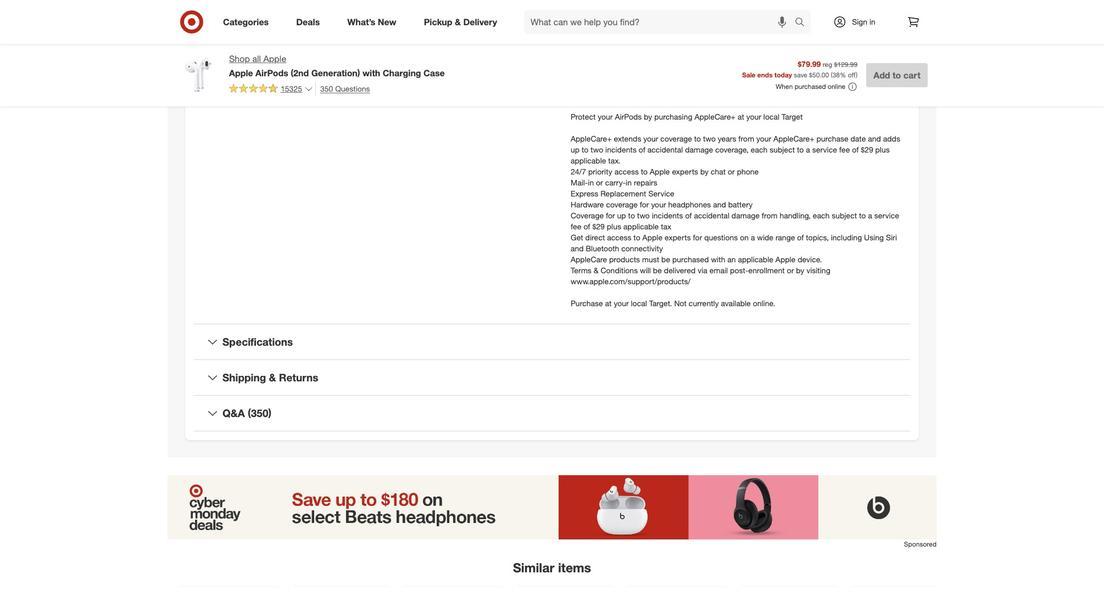 Task type: describe. For each thing, give the bounding box(es) containing it.
& for returns
[[269, 371, 276, 384]]

350 questions
[[320, 84, 370, 93]]

$129.99
[[834, 61, 858, 69]]

1 horizontal spatial accidental
[[694, 211, 730, 220]]

with inside the applecare+ extends your coverage to two years from your applecare+ purchase date and adds up to two incidents of accidental damage coverage, each subject to a service fee of $29 plus applicable tax. 24/7 priority access to apple experts by chat or phone mail-in or carry-in repairs express replacement service hardware coverage for your headphones and battery coverage for up to two incidents of accidental damage from handling, each subject to a service fee of $29 plus applicable tax get direct access to apple experts for questions on a wide range of topics, including using siri and bluetooth connectivity applecare products must be purchased with an applicable apple device. terms & conditions will be delivered via email post-enrollment or by visiting www.apple.com/support/products/
[[711, 255, 725, 264]]

purchased inside the applecare+ extends your coverage to two years from your applecare+ purchase date and adds up to two incidents of accidental damage coverage, each subject to a service fee of $29 plus applicable tax. 24/7 priority access to apple experts by chat or phone mail-in or carry-in repairs express replacement service hardware coverage for your headphones and battery coverage for up to two incidents of accidental damage from handling, each subject to a service fee of $29 plus applicable tax get direct access to apple experts for questions on a wide range of topics, including using siri and bluetooth connectivity applecare products must be purchased with an applicable apple device. terms & conditions will be delivered via email post-enrollment or by visiting www.apple.com/support/products/
[[672, 255, 709, 264]]

apple up enrollment
[[776, 255, 796, 264]]

1 horizontal spatial from
[[762, 211, 778, 220]]

1 vertical spatial coverage
[[606, 200, 638, 209]]

service
[[648, 189, 674, 198]]

two inside easily share audio between two sets of airpods on your iphone, ipad, ipod touch, or apple tv
[[330, 2, 343, 11]]

1 vertical spatial subject
[[832, 211, 857, 220]]

0 horizontal spatial local
[[631, 298, 647, 308]]

cart
[[904, 70, 921, 81]]

1 horizontal spatial purchased
[[795, 83, 826, 91]]

apple.com/batteries
[[740, 90, 808, 99]]

the
[[233, 44, 246, 53]]

must
[[642, 255, 659, 264]]

0 horizontal spatial fee
[[571, 222, 582, 231]]

1 vertical spatial between
[[304, 28, 334, 38]]

1 horizontal spatial fee
[[839, 145, 850, 154]]

on inside easily share audio between two sets of airpods on your iphone, ipad, ipod touch, or apple tv
[[399, 2, 408, 11]]

50.00
[[813, 71, 829, 79]]

24
[[365, 44, 373, 53]]

0 vertical spatial plus
[[875, 145, 890, 154]]

the charging case delivers more than 24 hours of battery life²
[[233, 44, 445, 53]]

ipad,
[[455, 2, 472, 11]]

pickup
[[424, 16, 452, 27]]

of down the date
[[852, 145, 859, 154]]

an inside legal ¹siri may not be available in all languages or in all areas, and features may vary by area. ²requires an icloud account and macos 11.1, ios 14.3, ipados 14.3, watchos 7.2, or tvos 14.3 or later. ³battery life varies by use and configuration. see apple.com/batteries for details.
[[606, 68, 615, 77]]

image of apple airpods (2nd generation) with charging case image
[[176, 53, 220, 97]]

your down apple.com/batteries
[[746, 112, 761, 121]]

share
[[256, 2, 275, 11]]

purchase
[[571, 298, 603, 308]]

in up account
[[660, 57, 666, 66]]

replacement
[[601, 189, 646, 198]]

to up repairs
[[641, 167, 648, 176]]

direct
[[585, 233, 605, 242]]

two down service
[[637, 211, 650, 220]]

years
[[718, 134, 736, 143]]

deals
[[296, 16, 320, 27]]

0 horizontal spatial plus
[[607, 222, 621, 231]]

apple down shop at top left
[[229, 67, 253, 78]]

two left the years
[[703, 134, 716, 143]]

or down priority
[[596, 178, 603, 187]]

topics,
[[806, 233, 829, 242]]

1 vertical spatial incidents
[[652, 211, 683, 220]]

to up 24/7
[[582, 145, 589, 154]]

languages
[[677, 57, 713, 66]]

varies
[[613, 90, 633, 99]]

for down service
[[640, 200, 649, 209]]

What can we help you find? suggestions appear below search field
[[524, 10, 798, 34]]

of right range
[[797, 233, 804, 242]]

in up express
[[588, 178, 594, 187]]

repairs
[[634, 178, 657, 187]]

0 horizontal spatial from
[[739, 134, 754, 143]]

new
[[378, 16, 396, 27]]

cable
[[640, 13, 660, 22]]

0 horizontal spatial a
[[751, 233, 755, 242]]

pickup & delivery link
[[415, 10, 511, 34]]

categories link
[[214, 10, 282, 34]]

by up the 7.2,
[[843, 57, 851, 66]]

audio
[[277, 2, 296, 11]]

not
[[674, 298, 687, 308]]

coverage,
[[715, 145, 749, 154]]

coverage
[[571, 211, 604, 220]]

of down extends
[[639, 145, 645, 154]]

siri
[[886, 233, 897, 242]]

mail-
[[571, 178, 588, 187]]

to up using on the right top of the page
[[859, 211, 866, 220]]

your right extends
[[643, 134, 658, 143]]

of right hours
[[397, 44, 404, 53]]

)
[[856, 71, 858, 79]]

0 vertical spatial experts
[[672, 167, 698, 176]]

carry-
[[605, 178, 626, 187]]

0 vertical spatial subject
[[770, 145, 795, 154]]

documentation
[[571, 24, 624, 33]]

0 vertical spatial access
[[615, 167, 639, 176]]

delivery
[[463, 16, 497, 27]]

15325
[[281, 84, 302, 94]]

of down the coverage
[[584, 222, 590, 231]]

post-
[[730, 266, 748, 275]]

by left chat at the top
[[700, 167, 709, 176]]

will
[[640, 266, 651, 275]]

$79.99 reg $129.99 sale ends today save $ 50.00 ( 38 % off )
[[742, 60, 858, 79]]

iphone,
[[427, 2, 453, 11]]

shipping & returns button
[[194, 360, 910, 395]]

charging inside the charging case lightning to usb-a cable documentation
[[571, 2, 602, 11]]

for right the coverage
[[606, 211, 615, 220]]

enrollment
[[748, 266, 785, 275]]

shop
[[229, 53, 250, 64]]

your down the www.apple.com/support/products/
[[614, 298, 629, 308]]

phone
[[737, 167, 759, 176]]

delivers
[[299, 44, 326, 53]]

1 vertical spatial damage
[[732, 211, 760, 220]]

q&a (350) button
[[194, 396, 910, 431]]

1 vertical spatial access
[[607, 233, 631, 242]]

sign in link
[[824, 10, 893, 34]]

target.
[[649, 298, 672, 308]]

1 14.3, from the left
[[748, 68, 765, 77]]

apple up repairs
[[650, 167, 670, 176]]

(
[[831, 71, 833, 79]]

q&a
[[222, 407, 245, 420]]

or inside easily share audio between two sets of airpods on your iphone, ipad, ipod touch, or apple tv
[[515, 2, 522, 11]]

what's
[[347, 16, 375, 27]]

$79.99
[[798, 60, 821, 69]]

a
[[632, 13, 637, 22]]

& inside the applecare+ extends your coverage to two years from your applecare+ purchase date and adds up to two incidents of accidental damage coverage, each subject to a service fee of $29 plus applicable tax. 24/7 priority access to apple experts by chat or phone mail-in or carry-in repairs express replacement service hardware coverage for your headphones and battery coverage for up to two incidents of accidental damage from handling, each subject to a service fee of $29 plus applicable tax get direct access to apple experts for questions on a wide range of topics, including using siri and bluetooth connectivity applecare products must be purchased with an applicable apple device. terms & conditions will be delivered via email post-enrollment or by visiting www.apple.com/support/products/
[[594, 266, 599, 275]]

headphones
[[668, 200, 711, 209]]

purchase at your local target. not currently available online.
[[571, 298, 775, 308]]

advertisement region
[[168, 476, 937, 540]]

deals link
[[287, 10, 334, 34]]

0 horizontal spatial applecare+
[[571, 134, 612, 143]]

1 vertical spatial available
[[721, 298, 751, 308]]

what's new
[[347, 16, 396, 27]]

configuration.
[[675, 90, 722, 99]]

specifications button
[[194, 325, 910, 360]]

later.
[[597, 79, 613, 88]]

currently
[[689, 298, 719, 308]]

2 vertical spatial applicable
[[738, 255, 773, 264]]

all inside shop all apple apple airpods (2nd generation) with charging case
[[252, 53, 261, 64]]

vary
[[826, 57, 841, 66]]

items
[[558, 560, 591, 576]]

1 horizontal spatial all
[[668, 57, 675, 66]]

ios
[[733, 68, 746, 77]]

tvos
[[872, 68, 889, 77]]

0 vertical spatial accidental
[[648, 145, 683, 154]]

2 horizontal spatial airpods
[[615, 112, 642, 121]]

2 horizontal spatial a
[[868, 211, 872, 220]]

1 horizontal spatial at
[[738, 112, 744, 121]]

of down headphones
[[685, 211, 692, 220]]

0 vertical spatial up
[[571, 145, 580, 154]]

email
[[710, 266, 728, 275]]

airpods inside shop all apple apple airpods (2nd generation) with charging case
[[256, 67, 288, 78]]

and right headphones
[[713, 200, 726, 209]]

1 vertical spatial applicable
[[623, 222, 659, 231]]

your inside easily share audio between two sets of airpods on your iphone, ipad, ipod touch, or apple tv
[[410, 2, 425, 11]]

0 horizontal spatial at
[[605, 298, 612, 308]]

add
[[874, 70, 890, 81]]

and up ipados
[[765, 57, 778, 66]]

charging
[[249, 44, 278, 53]]

see
[[724, 90, 738, 99]]

sign in
[[852, 17, 876, 26]]

available inside legal ¹siri may not be available in all languages or in all areas, and features may vary by area. ²requires an icloud account and macos 11.1, ios 14.3, ipados 14.3, watchos 7.2, or tvos 14.3 or later. ³battery life varies by use and configuration. see apple.com/batteries for details.
[[628, 57, 657, 66]]

2 14.3, from the left
[[795, 68, 813, 77]]

easily share audio between two sets of airpods on your iphone, ipad, ipod touch, or apple tv
[[233, 2, 544, 22]]

38
[[833, 71, 840, 79]]

and down languages
[[671, 68, 684, 77]]

what's new link
[[338, 10, 410, 34]]

by down use
[[644, 112, 652, 121]]

apple up the charging case delivers more than 24 hours of battery life²
[[336, 28, 356, 38]]

0 horizontal spatial damage
[[685, 145, 713, 154]]

0 horizontal spatial incidents
[[605, 145, 637, 154]]

for left questions
[[693, 233, 702, 242]]

details.
[[821, 90, 846, 99]]

connectivity
[[621, 244, 663, 253]]

in up 11.1,
[[724, 57, 730, 66]]

area.
[[853, 57, 870, 66]]

via
[[698, 266, 707, 275]]

visiting
[[807, 266, 830, 275]]

usb-
[[614, 13, 632, 22]]



Task type: vqa. For each thing, say whether or not it's contained in the screenshot.
american
no



Task type: locate. For each thing, give the bounding box(es) containing it.
1 vertical spatial up
[[617, 211, 626, 220]]

0 vertical spatial each
[[751, 145, 768, 154]]

on left wide
[[740, 233, 749, 242]]

ipados
[[767, 68, 793, 77]]

be right not
[[617, 57, 626, 66]]

case
[[281, 44, 297, 53]]

15325 link
[[229, 83, 313, 96]]

reg
[[823, 61, 832, 69]]

subject up including
[[832, 211, 857, 220]]

1 vertical spatial accidental
[[694, 211, 730, 220]]

0 horizontal spatial charging
[[383, 67, 421, 78]]

7.2,
[[848, 68, 861, 77]]

0 vertical spatial with
[[363, 67, 380, 78]]

between inside easily share audio between two sets of airpods on your iphone, ipad, ipod touch, or apple tv
[[298, 2, 328, 11]]

14.3,
[[748, 68, 765, 77], [795, 68, 813, 77]]

0 horizontal spatial 14.3,
[[748, 68, 765, 77]]

or right chat at the top
[[728, 167, 735, 176]]

or right )
[[863, 68, 870, 77]]

1 vertical spatial with
[[711, 255, 725, 264]]

plus down adds
[[875, 145, 890, 154]]

save
[[794, 71, 807, 79]]

350 questions link
[[315, 83, 370, 95]]

1 horizontal spatial airpods
[[370, 2, 397, 11]]

$29 up direct at the top of the page
[[592, 222, 605, 231]]

0 horizontal spatial battery
[[406, 44, 430, 53]]

by left use
[[635, 90, 644, 99]]

battery
[[406, 44, 430, 53], [728, 200, 753, 209]]

at right purchase on the right of page
[[605, 298, 612, 308]]

using
[[864, 233, 884, 242]]

2 vertical spatial be
[[653, 266, 662, 275]]

$
[[809, 71, 813, 79]]

or up 11.1,
[[715, 57, 722, 66]]

0 vertical spatial battery
[[406, 44, 430, 53]]

0 vertical spatial available
[[628, 57, 657, 66]]

0 horizontal spatial $29
[[592, 222, 605, 231]]

1 vertical spatial experts
[[665, 233, 691, 242]]

2 vertical spatial a
[[751, 233, 755, 242]]

2 horizontal spatial &
[[594, 266, 599, 275]]

0 vertical spatial at
[[738, 112, 744, 121]]

off
[[848, 71, 856, 79]]

may up ²requires
[[587, 57, 601, 66]]

1 horizontal spatial case
[[604, 2, 622, 11]]

touch,
[[491, 2, 513, 11]]

0 vertical spatial service
[[812, 145, 837, 154]]

sale
[[742, 71, 756, 79]]

wide
[[757, 233, 774, 242]]

case inside the charging case lightning to usb-a cable documentation
[[604, 2, 622, 11]]

0 vertical spatial applicable
[[571, 156, 606, 165]]

airpods up extends
[[615, 112, 642, 121]]

or right touch,
[[515, 2, 522, 11]]

purchasing
[[654, 112, 693, 121]]

terms
[[571, 266, 592, 275]]

plus
[[875, 145, 890, 154], [607, 222, 621, 231]]

for
[[810, 90, 819, 99], [640, 200, 649, 209], [606, 211, 615, 220], [693, 233, 702, 242]]

from
[[739, 134, 754, 143], [762, 211, 778, 220]]

your down life
[[598, 112, 613, 121]]

0 horizontal spatial up
[[571, 145, 580, 154]]

two up priority
[[591, 145, 603, 154]]

& left returns
[[269, 371, 276, 384]]

0 vertical spatial between
[[298, 2, 328, 11]]

1 horizontal spatial battery
[[728, 200, 753, 209]]

similar items region
[[168, 476, 937, 592]]

1 horizontal spatial a
[[806, 145, 810, 154]]

experts
[[672, 167, 698, 176], [665, 233, 691, 242]]

accidental up questions
[[694, 211, 730, 220]]

battery inside the applecare+ extends your coverage to two years from your applecare+ purchase date and adds up to two incidents of accidental damage coverage, each subject to a service fee of $29 plus applicable tax. 24/7 priority access to apple experts by chat or phone mail-in or carry-in repairs express replacement service hardware coverage for your headphones and battery coverage for up to two incidents of accidental damage from handling, each subject to a service fee of $29 plus applicable tax get direct access to apple experts for questions on a wide range of topics, including using siri and bluetooth connectivity applecare products must be purchased with an applicable apple device. terms & conditions will be delivered via email post-enrollment or by visiting www.apple.com/support/products/
[[728, 200, 753, 209]]

1 horizontal spatial $29
[[861, 145, 873, 154]]

of inside easily share audio between two sets of airpods on your iphone, ipad, ipod touch, or apple tv
[[361, 2, 368, 11]]

each up 'phone'
[[751, 145, 768, 154]]

1 vertical spatial fee
[[571, 222, 582, 231]]

airpods
[[370, 2, 397, 11], [256, 67, 288, 78], [615, 112, 642, 121]]

apple up connectivity
[[643, 233, 663, 242]]

1 horizontal spatial service
[[874, 211, 899, 220]]

2 horizontal spatial applecare+
[[774, 134, 814, 143]]

14.3, down features
[[795, 68, 813, 77]]

on
[[399, 2, 408, 11], [740, 233, 749, 242]]

$29 down the date
[[861, 145, 873, 154]]

experts up service
[[672, 167, 698, 176]]

in up replacement
[[626, 178, 632, 187]]

purchased
[[795, 83, 826, 91], [672, 255, 709, 264]]

& inside 'dropdown button'
[[269, 371, 276, 384]]

incidents up tax
[[652, 211, 683, 220]]

1 horizontal spatial may
[[810, 57, 824, 66]]

sign
[[852, 17, 867, 26]]

battery down 'phone'
[[728, 200, 753, 209]]

battery left life²
[[406, 44, 430, 53]]

applecare+ down protect on the right top of page
[[571, 134, 612, 143]]

1 horizontal spatial coverage
[[661, 134, 692, 143]]

1 vertical spatial service
[[874, 211, 899, 220]]

damage up chat at the top
[[685, 145, 713, 154]]

1 vertical spatial purchased
[[672, 255, 709, 264]]

at
[[738, 112, 744, 121], [605, 298, 612, 308]]

to down protect your airpods by purchasing applecare+ at your local target
[[694, 134, 701, 143]]

to up connectivity
[[634, 233, 640, 242]]

or down ²requires
[[588, 79, 595, 88]]

applecare+ extends your coverage to two years from your applecare+ purchase date and adds up to two incidents of accidental damage coverage, each subject to a service fee of $29 plus applicable tax. 24/7 priority access to apple experts by chat or phone mail-in or carry-in repairs express replacement service hardware coverage for your headphones and battery coverage for up to two incidents of accidental damage from handling, each subject to a service fee of $29 plus applicable tax get direct access to apple experts for questions on a wide range of topics, including using siri and bluetooth connectivity applecare products must be purchased with an applicable apple device. terms & conditions will be delivered via email post-enrollment or by visiting www.apple.com/support/products/
[[571, 134, 900, 286]]

in right sign
[[870, 17, 876, 26]]

not
[[603, 57, 615, 66]]

& for delivery
[[455, 16, 461, 27]]

0 horizontal spatial airpods
[[256, 67, 288, 78]]

0 vertical spatial be
[[617, 57, 626, 66]]

to right add
[[893, 70, 901, 81]]

1 horizontal spatial each
[[813, 211, 830, 220]]

an down not
[[606, 68, 615, 77]]

on inside the applecare+ extends your coverage to two years from your applecare+ purchase date and adds up to two incidents of accidental damage coverage, each subject to a service fee of $29 plus applicable tax. 24/7 priority access to apple experts by chat or phone mail-in or carry-in repairs express replacement service hardware coverage for your headphones and battery coverage for up to two incidents of accidental damage from handling, each subject to a service fee of $29 plus applicable tax get direct access to apple experts for questions on a wide range of topics, including using siri and bluetooth connectivity applecare products must be purchased with an applicable apple device. terms & conditions will be delivered via email post-enrollment or by visiting www.apple.com/support/products/
[[740, 233, 749, 242]]

1 horizontal spatial subject
[[832, 211, 857, 220]]

local left the target
[[763, 112, 780, 121]]

0 vertical spatial on
[[399, 2, 408, 11]]

0 horizontal spatial applicable
[[571, 156, 606, 165]]

applicable
[[571, 156, 606, 165], [623, 222, 659, 231], [738, 255, 773, 264]]

available up account
[[628, 57, 657, 66]]

%
[[840, 71, 846, 79]]

experts down tax
[[665, 233, 691, 242]]

0 horizontal spatial each
[[751, 145, 768, 154]]

0 horizontal spatial may
[[587, 57, 601, 66]]

1 vertical spatial $29
[[592, 222, 605, 231]]

1 vertical spatial be
[[661, 255, 670, 264]]

adds
[[883, 134, 900, 143]]

seamless switching between apple devices³
[[233, 28, 387, 38]]

charging up lightning
[[571, 2, 602, 11]]

applicable up connectivity
[[623, 222, 659, 231]]

life
[[601, 90, 611, 99]]

to inside add to cart button
[[893, 70, 901, 81]]

for inside legal ¹siri may not be available in all languages or in all areas, and features may vary by area. ²requires an icloud account and macos 11.1, ios 14.3, ipados 14.3, watchos 7.2, or tvos 14.3 or later. ³battery life varies by use and configuration. see apple.com/batteries for details.
[[810, 90, 819, 99]]

between
[[298, 2, 328, 11], [304, 28, 334, 38]]

0 vertical spatial a
[[806, 145, 810, 154]]

0 horizontal spatial coverage
[[606, 200, 638, 209]]

to
[[605, 13, 611, 22], [893, 70, 901, 81], [694, 134, 701, 143], [582, 145, 589, 154], [797, 145, 804, 154], [641, 167, 648, 176], [628, 211, 635, 220], [859, 211, 866, 220], [634, 233, 640, 242]]

to inside the charging case lightning to usb-a cable documentation
[[605, 13, 611, 22]]

0 horizontal spatial on
[[399, 2, 408, 11]]

handling,
[[780, 211, 811, 220]]

2 may from the left
[[810, 57, 824, 66]]

1 horizontal spatial on
[[740, 233, 749, 242]]

fee down purchase
[[839, 145, 850, 154]]

1 vertical spatial from
[[762, 211, 778, 220]]

and down get
[[571, 244, 584, 253]]

for left details.
[[810, 90, 819, 99]]

seamless
[[233, 28, 267, 38]]

be right will
[[653, 266, 662, 275]]

case inside shop all apple apple airpods (2nd generation) with charging case
[[424, 67, 445, 78]]

online
[[828, 83, 846, 91]]

date
[[851, 134, 866, 143]]

may up 50.00
[[810, 57, 824, 66]]

applecare+ down the target
[[774, 134, 814, 143]]

a
[[806, 145, 810, 154], [868, 211, 872, 220], [751, 233, 755, 242]]

service down purchase
[[812, 145, 837, 154]]

including
[[831, 233, 862, 242]]

1 vertical spatial &
[[594, 266, 599, 275]]

easily
[[233, 2, 253, 11]]

to down the target
[[797, 145, 804, 154]]

available left online.
[[721, 298, 751, 308]]

search
[[790, 17, 816, 28]]

when
[[776, 83, 793, 91]]

devices³
[[358, 28, 387, 38]]

³battery
[[571, 90, 599, 99]]

between up the "deals"
[[298, 2, 328, 11]]

your up 'phone'
[[756, 134, 771, 143]]

0 vertical spatial purchased
[[795, 83, 826, 91]]

applicable up 24/7
[[571, 156, 606, 165]]

all up 'ios'
[[732, 57, 740, 66]]

0 vertical spatial local
[[763, 112, 780, 121]]

on left iphone,
[[399, 2, 408, 11]]

and right the date
[[868, 134, 881, 143]]

1 vertical spatial battery
[[728, 200, 753, 209]]

1 horizontal spatial applecare+
[[695, 112, 736, 121]]

by down device.
[[796, 266, 804, 275]]

be inside legal ¹siri may not be available in all languages or in all areas, and features may vary by area. ²requires an icloud account and macos 11.1, ios 14.3, ipados 14.3, watchos 7.2, or tvos 14.3 or later. ³battery life varies by use and configuration. see apple.com/batteries for details.
[[617, 57, 626, 66]]

purchased down the $
[[795, 83, 826, 91]]

access up bluetooth
[[607, 233, 631, 242]]

from up coverage,
[[739, 134, 754, 143]]

all up account
[[668, 57, 675, 66]]

0 vertical spatial airpods
[[370, 2, 397, 11]]

charging inside shop all apple apple airpods (2nd generation) with charging case
[[383, 67, 421, 78]]

case up usb-
[[604, 2, 622, 11]]

0 vertical spatial coverage
[[661, 134, 692, 143]]

0 horizontal spatial an
[[606, 68, 615, 77]]

0 horizontal spatial service
[[812, 145, 837, 154]]

1 vertical spatial at
[[605, 298, 612, 308]]

today
[[775, 71, 792, 79]]

with up email at the top right
[[711, 255, 725, 264]]

0 vertical spatial damage
[[685, 145, 713, 154]]

your down service
[[651, 200, 666, 209]]

1 horizontal spatial damage
[[732, 211, 760, 220]]

0 horizontal spatial purchased
[[672, 255, 709, 264]]

generation)
[[311, 67, 360, 78]]

0 vertical spatial an
[[606, 68, 615, 77]]

0 horizontal spatial &
[[269, 371, 276, 384]]

an
[[606, 68, 615, 77], [728, 255, 736, 264]]

up down replacement
[[617, 211, 626, 220]]

with up questions
[[363, 67, 380, 78]]

airpods up 15325 link on the top
[[256, 67, 288, 78]]

case down life²
[[424, 67, 445, 78]]

0 vertical spatial incidents
[[605, 145, 637, 154]]

all down 'charging'
[[252, 53, 261, 64]]

subject down the target
[[770, 145, 795, 154]]

coverage down replacement
[[606, 200, 638, 209]]

tv
[[233, 13, 243, 22]]

charging down hours
[[383, 67, 421, 78]]

with
[[363, 67, 380, 78], [711, 255, 725, 264]]

all
[[252, 53, 261, 64], [668, 57, 675, 66], [732, 57, 740, 66]]

up up 24/7
[[571, 145, 580, 154]]

from up wide
[[762, 211, 778, 220]]

(2nd
[[291, 67, 309, 78]]

conditions
[[601, 266, 638, 275]]

at up coverage,
[[738, 112, 744, 121]]

shop all apple apple airpods (2nd generation) with charging case
[[229, 53, 445, 78]]

shipping
[[222, 371, 266, 384]]

apple down 'charging'
[[263, 53, 286, 64]]

macos
[[686, 68, 712, 77]]

incidents
[[605, 145, 637, 154], [652, 211, 683, 220]]

apple inside easily share audio between two sets of airpods on your iphone, ipad, ipod touch, or apple tv
[[524, 2, 544, 11]]

2 horizontal spatial all
[[732, 57, 740, 66]]

0 vertical spatial fee
[[839, 145, 850, 154]]

1 horizontal spatial applicable
[[623, 222, 659, 231]]

of right sets
[[361, 2, 368, 11]]

0 horizontal spatial accidental
[[648, 145, 683, 154]]

purchase
[[817, 134, 849, 143]]

an inside the applecare+ extends your coverage to two years from your applecare+ purchase date and adds up to two incidents of accidental damage coverage, each subject to a service fee of $29 plus applicable tax. 24/7 priority access to apple experts by chat or phone mail-in or carry-in repairs express replacement service hardware coverage for your headphones and battery coverage for up to two incidents of accidental damage from handling, each subject to a service fee of $29 plus applicable tax get direct access to apple experts for questions on a wide range of topics, including using siri and bluetooth connectivity applecare products must be purchased with an applicable apple device. terms & conditions will be delivered via email post-enrollment or by visiting www.apple.com/support/products/
[[728, 255, 736, 264]]

plus up bluetooth
[[607, 222, 621, 231]]

similar
[[513, 560, 555, 576]]

1 vertical spatial each
[[813, 211, 830, 220]]

pickup & delivery
[[424, 16, 497, 27]]

1 horizontal spatial charging
[[571, 2, 602, 11]]

0 vertical spatial $29
[[861, 145, 873, 154]]

1 vertical spatial airpods
[[256, 67, 288, 78]]

1 horizontal spatial an
[[728, 255, 736, 264]]

1 vertical spatial charging
[[383, 67, 421, 78]]

incidents up the tax.
[[605, 145, 637, 154]]

& down ipad,
[[455, 16, 461, 27]]

to down replacement
[[628, 211, 635, 220]]

subject
[[770, 145, 795, 154], [832, 211, 857, 220]]

with inside shop all apple apple airpods (2nd generation) with charging case
[[363, 67, 380, 78]]

damage up wide
[[732, 211, 760, 220]]

specifications
[[222, 336, 293, 349]]

and right use
[[660, 90, 673, 99]]

1 horizontal spatial with
[[711, 255, 725, 264]]

similar items
[[513, 560, 591, 576]]

(350)
[[248, 407, 271, 420]]

be right must
[[661, 255, 670, 264]]

airpods inside easily share audio between two sets of airpods on your iphone, ipad, ipod touch, or apple tv
[[370, 2, 397, 11]]

1 horizontal spatial &
[[455, 16, 461, 27]]

areas,
[[742, 57, 762, 66]]

1 horizontal spatial 14.3,
[[795, 68, 813, 77]]

categories
[[223, 16, 269, 27]]

hardware
[[571, 200, 604, 209]]

or right enrollment
[[787, 266, 794, 275]]

& down applecare
[[594, 266, 599, 275]]

airpods up new
[[370, 2, 397, 11]]

local
[[763, 112, 780, 121], [631, 298, 647, 308]]

1 may from the left
[[587, 57, 601, 66]]

0 vertical spatial from
[[739, 134, 754, 143]]

²requires
[[571, 68, 604, 77]]

access
[[615, 167, 639, 176], [607, 233, 631, 242]]

applicable up enrollment
[[738, 255, 773, 264]]

target
[[782, 112, 803, 121]]

protect
[[571, 112, 596, 121]]

accidental down purchasing
[[648, 145, 683, 154]]

0 horizontal spatial all
[[252, 53, 261, 64]]



